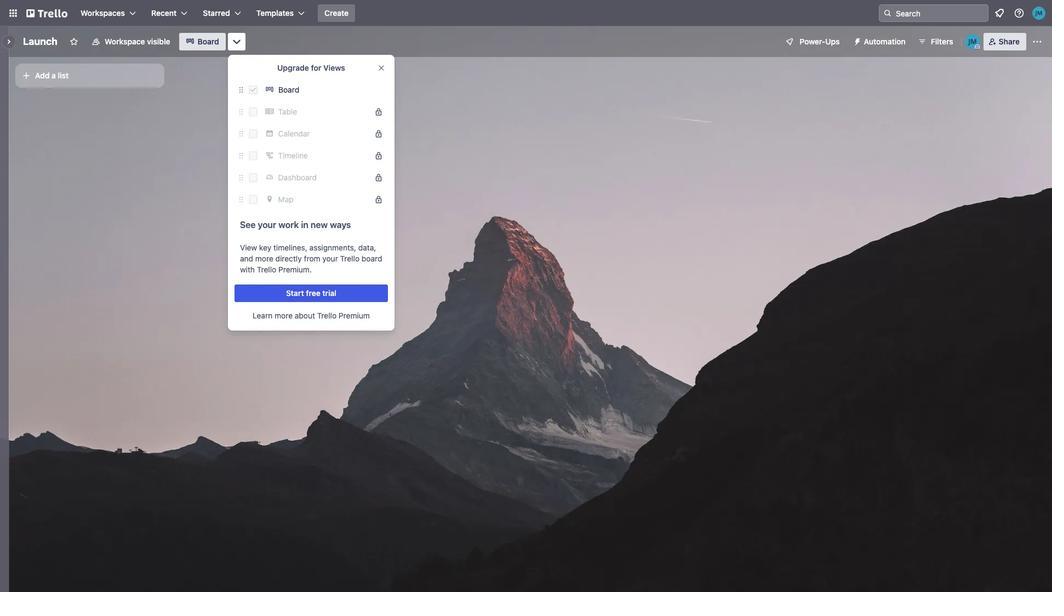 Task type: describe. For each thing, give the bounding box(es) containing it.
1 horizontal spatial trello
[[317, 311, 337, 320]]

0 horizontal spatial trello
[[257, 265, 276, 274]]

Board name text field
[[18, 33, 63, 50]]

switch to… image
[[8, 8, 19, 19]]

workspace visible button
[[85, 33, 177, 50]]

table
[[278, 107, 297, 116]]

start free trial link
[[235, 285, 388, 302]]

launch
[[23, 36, 58, 47]]

automation
[[864, 37, 906, 46]]

timeline
[[278, 151, 308, 160]]

see
[[240, 220, 256, 230]]

upgrade for views
[[277, 63, 345, 72]]

add
[[35, 71, 50, 80]]

jeremy miller (jeremymiller198) image
[[1033, 7, 1046, 20]]

start free trial
[[286, 288, 337, 298]]

create
[[325, 8, 349, 18]]

power-
[[800, 37, 826, 46]]

0 vertical spatial your
[[258, 220, 276, 230]]

more inside view key timelines, assignments, data, and more directly from your trello board with trello premium.
[[255, 254, 273, 263]]

free
[[306, 288, 321, 298]]

map
[[278, 195, 294, 204]]

starred button
[[196, 4, 248, 22]]

directly
[[276, 254, 302, 263]]

close popover image
[[377, 64, 386, 72]]

0 notifications image
[[993, 7, 1007, 20]]

this member is an admin of this board. image
[[975, 44, 980, 49]]

timelines,
[[274, 243, 307, 252]]

start
[[286, 288, 304, 298]]

power-ups button
[[778, 33, 847, 50]]

workspaces
[[81, 8, 125, 18]]

show menu image
[[1032, 36, 1043, 47]]

open information menu image
[[1014, 8, 1025, 19]]

board
[[362, 254, 382, 263]]

premium
[[339, 311, 370, 320]]

learn more about trello premium link
[[253, 310, 370, 321]]

create button
[[318, 4, 355, 22]]

1 vertical spatial more
[[275, 311, 293, 320]]

view
[[240, 243, 257, 252]]

1 vertical spatial board link
[[262, 81, 388, 99]]

a
[[52, 71, 56, 80]]

customize views image
[[231, 36, 242, 47]]

recent
[[151, 8, 177, 18]]

templates
[[256, 8, 294, 18]]

search image
[[884, 9, 893, 18]]

primary element
[[0, 0, 1053, 26]]

new
[[311, 220, 328, 230]]

premium.
[[279, 265, 312, 274]]



Task type: locate. For each thing, give the bounding box(es) containing it.
your inside view key timelines, assignments, data, and more directly from your trello board with trello premium.
[[323, 254, 338, 263]]

add a list
[[35, 71, 69, 80]]

work
[[279, 220, 299, 230]]

see your work in new ways
[[240, 220, 351, 230]]

filters
[[931, 37, 954, 46]]

templates button
[[250, 4, 311, 22]]

0 vertical spatial board link
[[179, 33, 226, 50]]

learn
[[253, 311, 273, 320]]

back to home image
[[26, 4, 67, 22]]

for
[[311, 63, 322, 72]]

1 horizontal spatial your
[[323, 254, 338, 263]]

0 vertical spatial more
[[255, 254, 273, 263]]

trial
[[323, 288, 337, 298]]

trello right about
[[317, 311, 337, 320]]

0 horizontal spatial your
[[258, 220, 276, 230]]

with
[[240, 265, 255, 274]]

1 vertical spatial board
[[279, 85, 299, 94]]

power-ups
[[800, 37, 840, 46]]

ways
[[330, 220, 351, 230]]

starred
[[203, 8, 230, 18]]

board left customize views "icon"
[[198, 37, 219, 46]]

trello
[[340, 254, 360, 263], [257, 265, 276, 274], [317, 311, 337, 320]]

board link down for
[[262, 81, 388, 99]]

jeremy miller (jeremymiller198) image
[[965, 34, 981, 49]]

more down key
[[255, 254, 273, 263]]

and
[[240, 254, 253, 263]]

board link down starred
[[179, 33, 226, 50]]

board up table at the left top of page
[[279, 85, 299, 94]]

automation button
[[849, 33, 913, 50]]

share button
[[984, 33, 1027, 50]]

key
[[259, 243, 271, 252]]

share
[[999, 37, 1020, 46]]

workspace
[[105, 37, 145, 46]]

view key timelines, assignments, data, and more directly from your trello board with trello premium.
[[240, 243, 382, 274]]

more
[[255, 254, 273, 263], [275, 311, 293, 320]]

your right see
[[258, 220, 276, 230]]

about
[[295, 311, 315, 320]]

board
[[198, 37, 219, 46], [279, 85, 299, 94]]

0 vertical spatial board
[[198, 37, 219, 46]]

trello right with
[[257, 265, 276, 274]]

trello down 'assignments,'
[[340, 254, 360, 263]]

recent button
[[145, 4, 194, 22]]

1 vertical spatial your
[[323, 254, 338, 263]]

visible
[[147, 37, 170, 46]]

your down 'assignments,'
[[323, 254, 338, 263]]

from
[[304, 254, 321, 263]]

your
[[258, 220, 276, 230], [323, 254, 338, 263]]

star or unstar board image
[[70, 37, 78, 46]]

in
[[301, 220, 309, 230]]

0 vertical spatial trello
[[340, 254, 360, 263]]

1 horizontal spatial more
[[275, 311, 293, 320]]

1 horizontal spatial board link
[[262, 81, 388, 99]]

0 horizontal spatial board
[[198, 37, 219, 46]]

calendar
[[278, 129, 310, 138]]

upgrade
[[277, 63, 309, 72]]

more right the learn
[[275, 311, 293, 320]]

Search field
[[893, 5, 989, 21]]

workspaces button
[[74, 4, 143, 22]]

2 horizontal spatial trello
[[340, 254, 360, 263]]

board link
[[179, 33, 226, 50], [262, 81, 388, 99]]

workspace visible
[[105, 37, 170, 46]]

filters button
[[915, 33, 957, 50]]

list
[[58, 71, 69, 80]]

0 horizontal spatial board link
[[179, 33, 226, 50]]

data,
[[358, 243, 376, 252]]

0 horizontal spatial more
[[255, 254, 273, 263]]

1 horizontal spatial board
[[279, 85, 299, 94]]

dashboard
[[278, 173, 317, 182]]

2 vertical spatial trello
[[317, 311, 337, 320]]

ups
[[826, 37, 840, 46]]

learn more about trello premium
[[253, 311, 370, 320]]

assignments,
[[310, 243, 356, 252]]

sm image
[[849, 33, 864, 48]]

1 vertical spatial trello
[[257, 265, 276, 274]]

views
[[323, 63, 345, 72]]

add a list button
[[15, 64, 164, 88]]



Task type: vqa. For each thing, say whether or not it's contained in the screenshot.
Show menu Icon
yes



